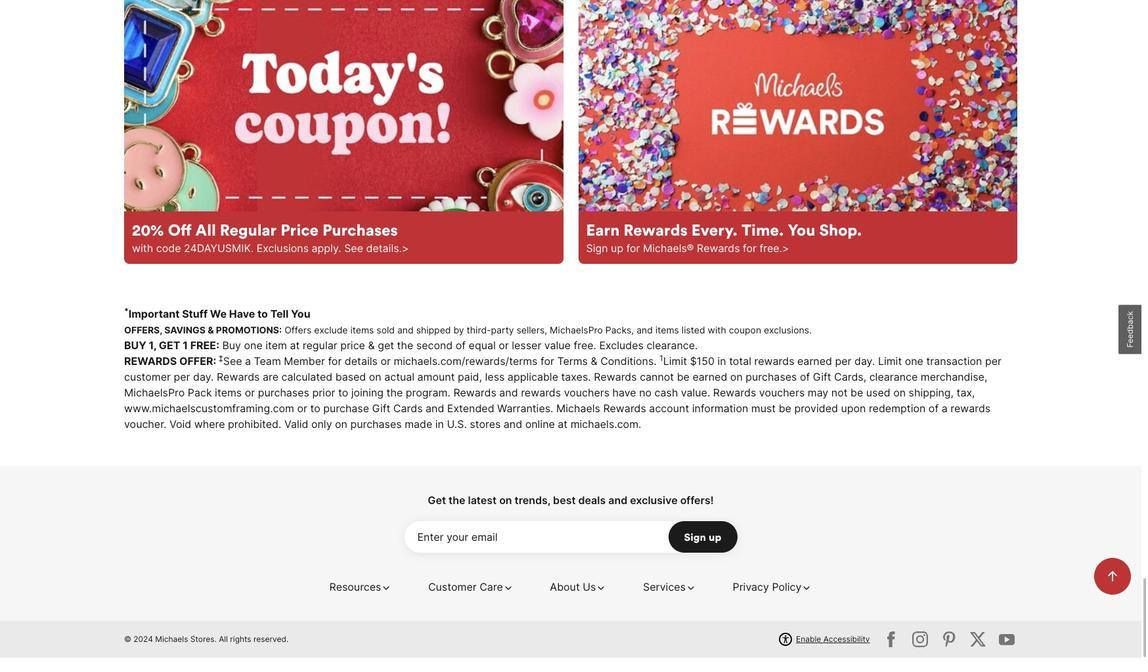 Task type: locate. For each thing, give the bounding box(es) containing it.
enable accessibility
[[797, 636, 871, 646]]

sellers,
[[517, 326, 548, 337]]

0 vertical spatial be
[[677, 372, 690, 385]]

1 vertical spatial with
[[708, 326, 727, 337]]

0 horizontal spatial a
[[245, 356, 251, 369]]

twitter image left 'youtube' icon on the right bottom
[[939, 631, 960, 652]]

or down party
[[499, 340, 509, 353]]

rights
[[230, 636, 251, 646]]

be up the upon
[[851, 388, 864, 401]]

the right get
[[449, 495, 466, 509]]

used
[[867, 388, 891, 401]]

by
[[454, 326, 464, 337]]

0 horizontal spatial all
[[196, 221, 216, 241]]

day.
[[855, 356, 876, 369], [193, 372, 214, 385]]

up
[[611, 243, 624, 256], [709, 532, 722, 545]]

third-
[[467, 326, 491, 337]]

vouchers up must
[[760, 388, 805, 401]]

up inside sign up button
[[709, 532, 722, 545]]

listed
[[682, 326, 706, 337]]

2 horizontal spatial of
[[929, 403, 939, 417]]

for down time.
[[743, 243, 757, 256]]

up down offers!
[[709, 532, 722, 545]]

0 horizontal spatial items
[[215, 388, 242, 401]]

earned up may
[[798, 356, 833, 369]]

per up "cards,"
[[836, 356, 852, 369]]

limit
[[664, 356, 688, 369], [879, 356, 903, 369]]

0 vertical spatial michaels
[[557, 403, 601, 417]]

free:
[[190, 340, 219, 353]]

about us button
[[550, 581, 607, 597]]

sign inside earn rewards every. time. you shop. sign up for michaels® rewards for free.>
[[587, 243, 608, 256]]

michaels down the taxes.
[[557, 403, 601, 417]]

with right listed
[[708, 326, 727, 337]]

0 horizontal spatial sign
[[587, 243, 608, 256]]

1 default image image from the left
[[124, 0, 564, 213]]

per
[[836, 356, 852, 369], [986, 356, 1002, 369], [174, 372, 190, 385]]

trends,
[[515, 495, 551, 509]]

and down less
[[500, 388, 518, 401]]

1 horizontal spatial rewards
[[755, 356, 795, 369]]

1 vertical spatial to
[[338, 388, 348, 401]]

0 vertical spatial see
[[345, 243, 363, 256]]

michaelspro inside '* important stuff we have to tell you offers, savings & promotions: offers exclude items sold and shipped by third-party sellers, michaelspro packs, and items listed with coupon exclusions. buy 1, get 1 free: buy one item at regular price & get the second of equal or lesser value free. excludes clearance.'
[[550, 326, 603, 337]]

0 horizontal spatial michaels
[[155, 636, 188, 646]]

items up price
[[351, 326, 374, 337]]

1 horizontal spatial twitter image
[[939, 631, 960, 652]]

purchases up must
[[746, 372, 798, 385]]

0 vertical spatial the
[[397, 340, 414, 353]]

2 vouchers from the left
[[760, 388, 805, 401]]

default image image
[[124, 0, 564, 213], [579, 0, 1018, 213]]

1 vertical spatial 1
[[660, 355, 664, 365]]

1 horizontal spatial earned
[[798, 356, 833, 369]]

1 vertical spatial earned
[[693, 372, 728, 385]]

2 horizontal spatial &
[[591, 356, 598, 369]]

customer
[[429, 582, 477, 595]]

privacy
[[733, 582, 770, 595]]

twitter image
[[910, 631, 931, 652], [968, 631, 989, 652]]

stores
[[470, 419, 501, 432]]

about
[[550, 582, 580, 595]]

paid,
[[458, 372, 482, 385]]

1 horizontal spatial gift
[[814, 372, 832, 385]]

of inside '* important stuff we have to tell you offers, savings & promotions: offers exclude items sold and shipped by third-party sellers, michaelspro packs, and items listed with coupon exclusions. buy 1, get 1 free: buy one item at regular price & get the second of equal or lesser value free. excludes clearance.'
[[456, 340, 466, 353]]

you up free.>
[[788, 221, 816, 241]]

1 horizontal spatial michaelspro
[[550, 326, 603, 337]]

twitter image
[[881, 631, 902, 652], [939, 631, 960, 652]]

party
[[491, 326, 514, 337]]

1 limit from the left
[[664, 356, 688, 369]]

0 horizontal spatial earned
[[693, 372, 728, 385]]

a left 'team'
[[245, 356, 251, 369]]

1 horizontal spatial up
[[709, 532, 722, 545]]

and right sold
[[398, 326, 414, 337]]

rewards down applicable
[[521, 388, 561, 401]]

sign down earn on the right top of page
[[587, 243, 608, 256]]

one inside limit $150 in total rewards earned per day. limit one transaction per customer per day. rewards are calculated based on actual amount paid, less applicable taxes. rewards cannot be earned on purchases of gift cards, clearance merchandise, michaelspro pack items or purchases prior to joining the program. rewards and rewards vouchers have no cash value. rewards vouchers may not be used on shipping, tax, www.michaelscustomframing.com or to purchase gift cards and extended warranties. michaels rewards account information must be provided upon redemption of a rewards voucher. void where prohibited. valid only on purchases made in u.s. stores and online at michaels.com.
[[906, 356, 924, 369]]

rewards up information
[[714, 388, 757, 401]]

at
[[290, 340, 300, 353], [558, 419, 568, 432]]

1 twitter image from the left
[[881, 631, 902, 652]]

the down actual
[[387, 388, 403, 401]]

offers!
[[681, 495, 714, 509]]

michaelspro down customer
[[124, 388, 185, 401]]

per right transaction
[[986, 356, 1002, 369]]

regular
[[303, 340, 338, 353]]

at right online
[[558, 419, 568, 432]]

0 horizontal spatial purchases
[[258, 388, 310, 401]]

exclusions.
[[764, 326, 812, 337]]

2 horizontal spatial items
[[656, 326, 680, 337]]

taxes.
[[562, 372, 591, 385]]

1 vertical spatial see
[[223, 356, 242, 369]]

1 vertical spatial sign
[[685, 532, 707, 545]]

michaelspro
[[550, 326, 603, 337], [124, 388, 185, 401]]

up down earn on the right top of page
[[611, 243, 624, 256]]

online
[[526, 419, 555, 432]]

1 vertical spatial all
[[219, 636, 228, 646]]

0 vertical spatial of
[[456, 340, 466, 353]]

0 vertical spatial day.
[[855, 356, 876, 369]]

1 horizontal spatial at
[[558, 419, 568, 432]]

0 vertical spatial to
[[258, 309, 268, 322]]

1 horizontal spatial sign
[[685, 532, 707, 545]]

and down warranties.
[[504, 419, 523, 432]]

1 vertical spatial the
[[387, 388, 403, 401]]

exclusions
[[257, 243, 309, 256]]

the up "rewards offer: ‡ see a team member for details or michaels.com/rewards/terms for terms & conditions. 1"
[[397, 340, 414, 353]]

clearance.
[[647, 340, 698, 353]]

twitter image right accessibility
[[881, 631, 902, 652]]

see
[[345, 243, 363, 256], [223, 356, 242, 369]]

rewards
[[624, 221, 688, 241], [697, 243, 740, 256], [217, 372, 260, 385], [594, 372, 637, 385], [454, 388, 497, 401], [714, 388, 757, 401], [604, 403, 647, 417]]

items up the clearance.
[[656, 326, 680, 337]]

0 horizontal spatial be
[[677, 372, 690, 385]]

one up "clearance"
[[906, 356, 924, 369]]

prior
[[312, 388, 335, 401]]

you up offers at the left of page
[[291, 309, 311, 322]]

on up redemption
[[894, 388, 906, 401]]

coupon
[[729, 326, 762, 337]]

of up may
[[801, 372, 811, 385]]

to up the only
[[311, 403, 321, 417]]

one down promotions:
[[244, 340, 263, 353]]

0 horizontal spatial up
[[611, 243, 624, 256]]

0 horizontal spatial &
[[208, 326, 214, 337]]

1 horizontal spatial purchases
[[351, 419, 402, 432]]

michaels right 2024
[[155, 636, 188, 646]]

1 horizontal spatial day.
[[855, 356, 876, 369]]

cannot
[[640, 372, 675, 385]]

0 horizontal spatial to
[[258, 309, 268, 322]]

& up free:
[[208, 326, 214, 337]]

and right the packs,
[[637, 326, 653, 337]]

calculated
[[282, 372, 333, 385]]

you inside earn rewards every. time. you shop. sign up for michaels® rewards for free.>
[[788, 221, 816, 241]]

0 vertical spatial at
[[290, 340, 300, 353]]

0 horizontal spatial see
[[223, 356, 242, 369]]

limit up "clearance"
[[879, 356, 903, 369]]

0 vertical spatial with
[[132, 243, 153, 256]]

0 vertical spatial &
[[208, 326, 214, 337]]

1 horizontal spatial all
[[219, 636, 228, 646]]

see down purchases
[[345, 243, 363, 256]]

0 vertical spatial all
[[196, 221, 216, 241]]

0 horizontal spatial default image image
[[124, 0, 564, 213]]

0 horizontal spatial 1
[[183, 340, 188, 353]]

1 vertical spatial you
[[291, 309, 311, 322]]

of down "by"
[[456, 340, 466, 353]]

cash
[[655, 388, 679, 401]]

2 vertical spatial of
[[929, 403, 939, 417]]

see inside "rewards offer: ‡ see a team member for details or michaels.com/rewards/terms for terms & conditions. 1"
[[223, 356, 242, 369]]

clearance
[[870, 372, 918, 385]]

0 vertical spatial one
[[244, 340, 263, 353]]

gift down joining
[[372, 403, 391, 417]]

2 vertical spatial the
[[449, 495, 466, 509]]

0 vertical spatial 1
[[183, 340, 188, 353]]

privacy policy
[[733, 582, 802, 595]]

a inside limit $150 in total rewards earned per day. limit one transaction per customer per day. rewards are calculated based on actual amount paid, less applicable taxes. rewards cannot be earned on purchases of gift cards, clearance merchandise, michaelspro pack items or purchases prior to joining the program. rewards and rewards vouchers have no cash value. rewards vouchers may not be used on shipping, tax, www.michaelscustomframing.com or to purchase gift cards and extended warranties. michaels rewards account information must be provided upon redemption of a rewards voucher. void where prohibited. valid only on purchases made in u.s. stores and online at michaels.com.
[[942, 403, 948, 417]]

at down offers at the left of page
[[290, 340, 300, 353]]

2 horizontal spatial purchases
[[746, 372, 798, 385]]

at inside '* important stuff we have to tell you offers, savings & promotions: offers exclude items sold and shipped by third-party sellers, michaelspro packs, and items listed with coupon exclusions. buy 1, get 1 free: buy one item at regular price & get the second of equal or lesser value free. excludes clearance.'
[[290, 340, 300, 353]]

to up purchase
[[338, 388, 348, 401]]

be right must
[[779, 403, 792, 417]]

amount
[[418, 372, 455, 385]]

0 horizontal spatial day.
[[193, 372, 214, 385]]

all inside the '20% off all regular price purchases with code 24dayusmik. exclusions apply. see details.>'
[[196, 221, 216, 241]]

0 horizontal spatial rewards
[[521, 388, 561, 401]]

items up www.michaelscustomframing.com
[[215, 388, 242, 401]]

may
[[808, 388, 829, 401]]

all up 24dayusmik.
[[196, 221, 216, 241]]

where
[[194, 419, 225, 432]]

in
[[718, 356, 727, 369], [436, 419, 444, 432]]

0 horizontal spatial with
[[132, 243, 153, 256]]

to inside '* important stuff we have to tell you offers, savings & promotions: offers exclude items sold and shipped by third-party sellers, michaelspro packs, and items listed with coupon exclusions. buy 1, get 1 free: buy one item at regular price & get the second of equal or lesser value free. excludes clearance.'
[[258, 309, 268, 322]]

purchases down joining
[[351, 419, 402, 432]]

0 vertical spatial sign
[[587, 243, 608, 256]]

1 horizontal spatial vouchers
[[760, 388, 805, 401]]

lesser
[[512, 340, 542, 353]]

you
[[788, 221, 816, 241], [291, 309, 311, 322]]

on
[[369, 372, 382, 385], [731, 372, 743, 385], [894, 388, 906, 401], [335, 419, 348, 432], [500, 495, 512, 509]]

michaels
[[557, 403, 601, 417], [155, 636, 188, 646]]

2 vertical spatial to
[[311, 403, 321, 417]]

2 vertical spatial &
[[591, 356, 598, 369]]

regular
[[220, 221, 277, 241]]

& down free.
[[591, 356, 598, 369]]

to left tell in the left top of the page
[[258, 309, 268, 322]]

1 vertical spatial of
[[801, 372, 811, 385]]

information
[[693, 403, 749, 417]]

1 horizontal spatial &
[[368, 340, 375, 353]]

0 horizontal spatial twitter image
[[881, 631, 902, 652]]

$150
[[691, 356, 715, 369]]

be up value.
[[677, 372, 690, 385]]

1 vertical spatial michaelspro
[[124, 388, 185, 401]]

in left the u.s.
[[436, 419, 444, 432]]

1 horizontal spatial limit
[[879, 356, 903, 369]]

with down 20%
[[132, 243, 153, 256]]

& left 'get'
[[368, 340, 375, 353]]

1 vertical spatial a
[[942, 403, 948, 417]]

2 horizontal spatial rewards
[[951, 403, 991, 417]]

and down the program.
[[426, 403, 445, 417]]

vouchers down the taxes.
[[564, 388, 610, 401]]

2 horizontal spatial per
[[986, 356, 1002, 369]]

about us
[[550, 582, 596, 595]]

customer care button
[[429, 581, 514, 597]]

1 horizontal spatial one
[[906, 356, 924, 369]]

in left total
[[718, 356, 727, 369]]

all left "rights"
[[219, 636, 228, 646]]

1 down the clearance.
[[660, 355, 664, 365]]

1 vertical spatial rewards
[[521, 388, 561, 401]]

&
[[208, 326, 214, 337], [368, 340, 375, 353], [591, 356, 598, 369]]

1 horizontal spatial with
[[708, 326, 727, 337]]

michaelspro up free.
[[550, 326, 603, 337]]

rewards down exclusions.
[[755, 356, 795, 369]]

gift up may
[[814, 372, 832, 385]]

we
[[210, 309, 227, 322]]

merchandise,
[[921, 372, 988, 385]]

have
[[229, 309, 255, 322]]

©
[[124, 636, 131, 646]]

0 horizontal spatial in
[[436, 419, 444, 432]]

1 vertical spatial gift
[[372, 403, 391, 417]]

1 vertical spatial at
[[558, 419, 568, 432]]

valid
[[285, 419, 309, 432]]

per down offer:
[[174, 372, 190, 385]]

for left michaels®
[[627, 243, 641, 256]]

or down 'get'
[[381, 356, 391, 369]]

vouchers
[[564, 388, 610, 401], [760, 388, 805, 401]]

2 horizontal spatial be
[[851, 388, 864, 401]]

on right latest
[[500, 495, 512, 509]]

1 horizontal spatial 1
[[660, 355, 664, 365]]

1 inside "rewards offer: ‡ see a team member for details or michaels.com/rewards/terms for terms & conditions. 1"
[[660, 355, 664, 365]]

apply.
[[312, 243, 342, 256]]

details
[[345, 356, 378, 369]]

0 horizontal spatial gift
[[372, 403, 391, 417]]

1 vertical spatial day.
[[193, 372, 214, 385]]

not
[[832, 388, 848, 401]]

20% off all regular price purchases with code 24dayusmik. exclusions apply. see details.>
[[132, 221, 409, 256]]

0 horizontal spatial twitter image
[[910, 631, 931, 652]]

day. up the pack
[[193, 372, 214, 385]]

day. up "cards,"
[[855, 356, 876, 369]]

rewards down tax,
[[951, 403, 991, 417]]

of down shipping,
[[929, 403, 939, 417]]

1 horizontal spatial of
[[801, 372, 811, 385]]

0 vertical spatial michaelspro
[[550, 326, 603, 337]]

extended
[[447, 403, 495, 417]]

purchases down are
[[258, 388, 310, 401]]

on down purchase
[[335, 419, 348, 432]]

value
[[545, 340, 571, 353]]

0 horizontal spatial at
[[290, 340, 300, 353]]

2 default image image from the left
[[579, 0, 1018, 213]]

only
[[312, 419, 332, 432]]

savings
[[164, 326, 206, 337]]

1 horizontal spatial see
[[345, 243, 363, 256]]

sign down offers!
[[685, 532, 707, 545]]

offers
[[285, 326, 312, 337]]

one
[[244, 340, 263, 353], [906, 356, 924, 369]]

limit down the clearance.
[[664, 356, 688, 369]]

sign up button
[[669, 523, 738, 555]]

0 horizontal spatial vouchers
[[564, 388, 610, 401]]

1 down savings
[[183, 340, 188, 353]]

1 vertical spatial be
[[851, 388, 864, 401]]

earned down $150
[[693, 372, 728, 385]]

‡
[[219, 355, 223, 365]]

see down buy
[[223, 356, 242, 369]]

a down shipping,
[[942, 403, 948, 417]]

rewards up have
[[594, 372, 637, 385]]

0 horizontal spatial michaelspro
[[124, 388, 185, 401]]

1 horizontal spatial default image image
[[579, 0, 1018, 213]]

and right deals
[[609, 495, 628, 509]]



Task type: vqa. For each thing, say whether or not it's contained in the screenshot.
$24.00
no



Task type: describe. For each thing, give the bounding box(es) containing it.
enable
[[797, 636, 822, 646]]

offers,
[[124, 326, 162, 337]]

get the latest on trends, best deals and exclusive offers!
[[428, 495, 714, 509]]

Enter your email field
[[405, 523, 738, 555]]

up inside earn rewards every. time. you shop. sign up for michaels® rewards for free.>
[[611, 243, 624, 256]]

resources button
[[330, 581, 392, 597]]

conditions.
[[601, 356, 657, 369]]

pack
[[188, 388, 212, 401]]

on up joining
[[369, 372, 382, 385]]

cards
[[394, 403, 423, 417]]

at inside limit $150 in total rewards earned per day. limit one transaction per customer per day. rewards are calculated based on actual amount paid, less applicable taxes. rewards cannot be earned on purchases of gift cards, clearance merchandise, michaelspro pack items or purchases prior to joining the program. rewards and rewards vouchers have no cash value. rewards vouchers may not be used on shipping, tax, www.michaelscustomframing.com or to purchase gift cards and extended warranties. michaels rewards account information must be provided upon redemption of a rewards voucher. void where prohibited. valid only on purchases made in u.s. stores and online at michaels.com.
[[558, 419, 568, 432]]

details.>
[[366, 243, 409, 256]]

1 horizontal spatial to
[[311, 403, 321, 417]]

michaels inside limit $150 in total rewards earned per day. limit one transaction per customer per day. rewards are calculated based on actual amount paid, less applicable taxes. rewards cannot be earned on purchases of gift cards, clearance merchandise, michaelspro pack items or purchases prior to joining the program. rewards and rewards vouchers have no cash value. rewards vouchers may not be used on shipping, tax, www.michaelscustomframing.com or to purchase gift cards and extended warranties. michaels rewards account information must be provided upon redemption of a rewards voucher. void where prohibited. valid only on purchases made in u.s. stores and online at michaels.com.
[[557, 403, 601, 417]]

rewards down every. at the top right
[[697, 243, 740, 256]]

michaels.com.
[[571, 419, 642, 432]]

on down total
[[731, 372, 743, 385]]

2 twitter image from the left
[[939, 631, 960, 652]]

with inside '* important stuff we have to tell you offers, savings & promotions: offers exclude items sold and shipped by third-party sellers, michaelspro packs, and items listed with coupon exclusions. buy 1, get 1 free: buy one item at regular price & get the second of equal or lesser value free. excludes clearance.'
[[708, 326, 727, 337]]

0 horizontal spatial per
[[174, 372, 190, 385]]

total
[[730, 356, 752, 369]]

customer
[[124, 372, 171, 385]]

purchase
[[324, 403, 369, 417]]

or inside '* important stuff we have to tell you offers, savings & promotions: offers exclude items sold and shipped by third-party sellers, michaelspro packs, and items listed with coupon exclusions. buy 1, get 1 free: buy one item at regular price & get the second of equal or lesser value free. excludes clearance.'
[[499, 340, 509, 353]]

based
[[336, 372, 366, 385]]

shop.
[[820, 221, 863, 241]]

for down regular
[[328, 356, 342, 369]]

items inside limit $150 in total rewards earned per day. limit one transaction per customer per day. rewards are calculated based on actual amount paid, less applicable taxes. rewards cannot be earned on purchases of gift cards, clearance merchandise, michaelspro pack items or purchases prior to joining the program. rewards and rewards vouchers have no cash value. rewards vouchers may not be used on shipping, tax, www.michaelscustomframing.com or to purchase gift cards and extended warranties. michaels rewards account information must be provided upon redemption of a rewards voucher. void where prohibited. valid only on purchases made in u.s. stores and online at michaels.com.
[[215, 388, 242, 401]]

made
[[405, 419, 433, 432]]

or inside "rewards offer: ‡ see a team member for details or michaels.com/rewards/terms for terms & conditions. 1"
[[381, 356, 391, 369]]

services
[[643, 582, 686, 595]]

second
[[417, 340, 453, 353]]

applicable
[[508, 372, 559, 385]]

no
[[640, 388, 652, 401]]

sign inside button
[[685, 532, 707, 545]]

2024
[[134, 636, 153, 646]]

redemption
[[870, 403, 926, 417]]

2 limit from the left
[[879, 356, 903, 369]]

exclusive
[[630, 495, 678, 509]]

1 vertical spatial &
[[368, 340, 375, 353]]

shipping,
[[909, 388, 954, 401]]

offer:
[[179, 356, 216, 369]]

rewards down the ‡
[[217, 372, 260, 385]]

& inside "rewards offer: ‡ see a team member for details or michaels.com/rewards/terms for terms & conditions. 1"
[[591, 356, 598, 369]]

reserved.
[[254, 636, 289, 646]]

price
[[281, 221, 319, 241]]

rewards offer: ‡ see a team member for details or michaels.com/rewards/terms for terms & conditions. 1
[[124, 355, 664, 369]]

0 vertical spatial in
[[718, 356, 727, 369]]

provided
[[795, 403, 839, 417]]

you inside '* important stuff we have to tell you offers, savings & promotions: offers exclude items sold and shipped by third-party sellers, michaelspro packs, and items listed with coupon exclusions. buy 1, get 1 free: buy one item at regular price & get the second of equal or lesser value free. excludes clearance.'
[[291, 309, 311, 322]]

get
[[428, 495, 446, 509]]

actual
[[385, 372, 415, 385]]

every.
[[692, 221, 738, 241]]

services button
[[643, 581, 697, 597]]

limit $150 in total rewards earned per day. limit one transaction per customer per day. rewards are calculated based on actual amount paid, less applicable taxes. rewards cannot be earned on purchases of gift cards, clearance merchandise, michaelspro pack items or purchases prior to joining the program. rewards and rewards vouchers have no cash value. rewards vouchers may not be used on shipping, tax, www.michaelscustomframing.com or to purchase gift cards and extended warranties. michaels rewards account information must be provided upon redemption of a rewards voucher. void where prohibited. valid only on purchases made in u.s. stores and online at michaels.com.
[[124, 356, 1002, 432]]

1 horizontal spatial be
[[779, 403, 792, 417]]

cards,
[[835, 372, 867, 385]]

purchases
[[323, 221, 398, 241]]

1 vertical spatial michaels
[[155, 636, 188, 646]]

are
[[263, 372, 279, 385]]

1 horizontal spatial per
[[836, 356, 852, 369]]

the inside limit $150 in total rewards earned per day. limit one transaction per customer per day. rewards are calculated based on actual amount paid, less applicable taxes. rewards cannot be earned on purchases of gift cards, clearance merchandise, michaelspro pack items or purchases prior to joining the program. rewards and rewards vouchers have no cash value. rewards vouchers may not be used on shipping, tax, www.michaelscustomframing.com or to purchase gift cards and extended warranties. michaels rewards account information must be provided upon redemption of a rewards voucher. void where prohibited. valid only on purchases made in u.s. stores and online at michaels.com.
[[387, 388, 403, 401]]

code
[[156, 243, 181, 256]]

or up valid
[[297, 403, 308, 417]]

1 twitter image from the left
[[910, 631, 931, 652]]

less
[[485, 372, 505, 385]]

buy
[[222, 340, 241, 353]]

2 horizontal spatial to
[[338, 388, 348, 401]]

0 vertical spatial purchases
[[746, 372, 798, 385]]

*
[[124, 307, 129, 317]]

customer care
[[429, 582, 503, 595]]

youtube image
[[997, 631, 1018, 652]]

rewards up michaels®
[[624, 221, 688, 241]]

24dayusmik.
[[184, 243, 254, 256]]

or up the prohibited.
[[245, 388, 255, 401]]

see inside the '20% off all regular price purchases with code 24dayusmik. exclusions apply. see details.>'
[[345, 243, 363, 256]]

earn
[[587, 221, 620, 241]]

joining
[[351, 388, 384, 401]]

upon
[[842, 403, 867, 417]]

program.
[[406, 388, 451, 401]]

must
[[752, 403, 776, 417]]

with inside the '20% off all regular price purchases with code 24dayusmik. exclusions apply. see details.>'
[[132, 243, 153, 256]]

buy
[[124, 340, 146, 353]]

* important stuff we have to tell you offers, savings & promotions: offers exclude items sold and shipped by third-party sellers, michaelspro packs, and items listed with coupon exclusions. buy 1, get 1 free: buy one item at regular price & get the second of equal or lesser value free. excludes clearance.
[[124, 307, 812, 353]]

team
[[254, 356, 281, 369]]

have
[[613, 388, 637, 401]]

1,
[[149, 340, 156, 353]]

free.
[[574, 340, 597, 353]]

excludes
[[600, 340, 644, 353]]

account
[[650, 403, 690, 417]]

packs,
[[606, 326, 634, 337]]

0 vertical spatial gift
[[814, 372, 832, 385]]

earn rewards every. time. you shop. sign up for michaels® rewards for free.>
[[587, 221, 863, 256]]

2 twitter image from the left
[[968, 631, 989, 652]]

a inside "rewards offer: ‡ see a team member for details or michaels.com/rewards/terms for terms & conditions. 1"
[[245, 356, 251, 369]]

1 inside '* important stuff we have to tell you offers, savings & promotions: offers exclude items sold and shipped by third-party sellers, michaelspro packs, and items listed with coupon exclusions. buy 1, get 1 free: buy one item at regular price & get the second of equal or lesser value free. excludes clearance.'
[[183, 340, 188, 353]]

exclude
[[314, 326, 348, 337]]

prohibited.
[[228, 419, 282, 432]]

default image image for price
[[124, 0, 564, 213]]

0 vertical spatial earned
[[798, 356, 833, 369]]

rewards up extended
[[454, 388, 497, 401]]

equal
[[469, 340, 496, 353]]

get
[[159, 340, 180, 353]]

us
[[583, 582, 596, 595]]

the inside '* important stuff we have to tell you offers, savings & promotions: offers exclude items sold and shipped by third-party sellers, michaelspro packs, and items listed with coupon exclusions. buy 1, get 1 free: buy one item at regular price & get the second of equal or lesser value free. excludes clearance.'
[[397, 340, 414, 353]]

warranties.
[[498, 403, 554, 417]]

tax,
[[957, 388, 976, 401]]

stuff
[[182, 309, 208, 322]]

michaels®
[[644, 243, 694, 256]]

default image image for you
[[579, 0, 1018, 213]]

shipped
[[417, 326, 451, 337]]

for down value at the bottom left of the page
[[541, 356, 555, 369]]

rewards down have
[[604, 403, 647, 417]]

michaels.com/rewards/terms
[[394, 356, 538, 369]]

voucher.
[[124, 419, 167, 432]]

promotions:
[[216, 326, 282, 337]]

michaelspro inside limit $150 in total rewards earned per day. limit one transaction per customer per day. rewards are calculated based on actual amount paid, less applicable taxes. rewards cannot be earned on purchases of gift cards, clearance merchandise, michaelspro pack items or purchases prior to joining the program. rewards and rewards vouchers have no cash value. rewards vouchers may not be used on shipping, tax, www.michaelscustomframing.com or to purchase gift cards and extended warranties. michaels rewards account information must be provided upon redemption of a rewards voucher. void where prohibited. valid only on purchases made in u.s. stores and online at michaels.com.
[[124, 388, 185, 401]]

deals
[[579, 495, 606, 509]]

tell
[[271, 309, 289, 322]]

2 vertical spatial purchases
[[351, 419, 402, 432]]

1 vouchers from the left
[[564, 388, 610, 401]]

latest
[[468, 495, 497, 509]]

best
[[554, 495, 576, 509]]

sign up
[[685, 532, 722, 545]]

one inside '* important stuff we have to tell you offers, savings & promotions: offers exclude items sold and shipped by third-party sellers, michaelspro packs, and items listed with coupon exclusions. buy 1, get 1 free: buy one item at regular price & get the second of equal or lesser value free. excludes clearance.'
[[244, 340, 263, 353]]

accessibility
[[824, 636, 871, 646]]

2 vertical spatial rewards
[[951, 403, 991, 417]]

policy
[[773, 582, 802, 595]]

1 horizontal spatial items
[[351, 326, 374, 337]]



